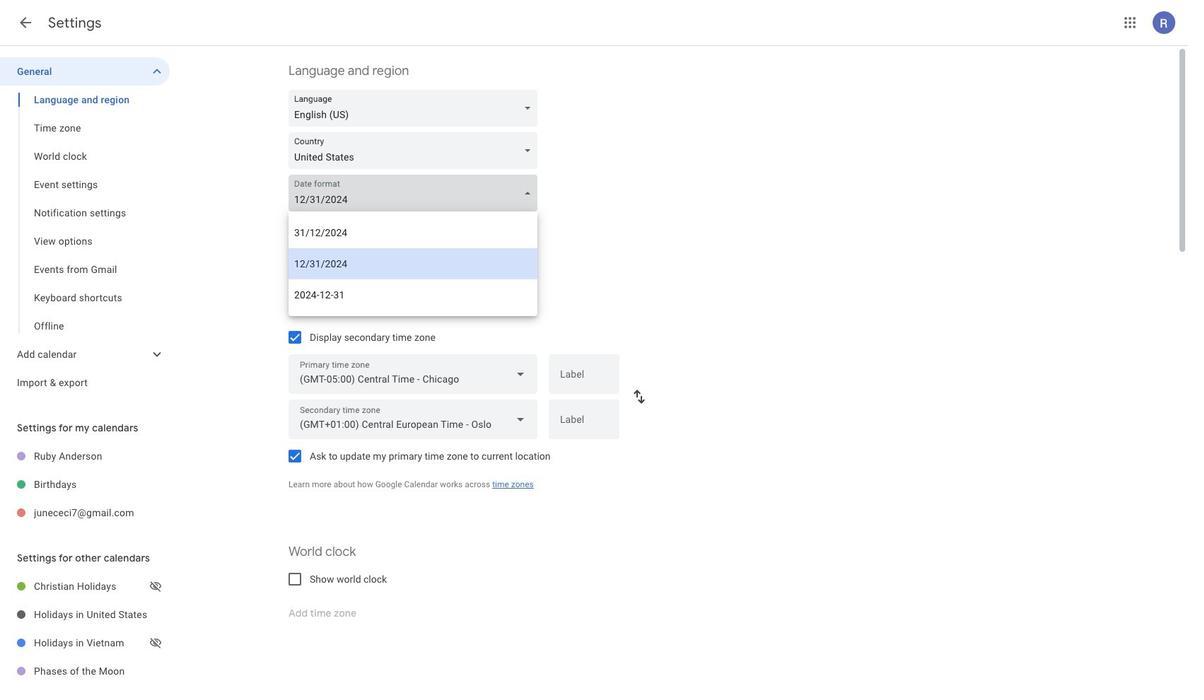 Task type: locate. For each thing, give the bounding box(es) containing it.
Label for secondary time zone. text field
[[561, 415, 609, 435]]

christian holidays tree item
[[0, 573, 170, 601]]

3 tree from the top
[[0, 573, 170, 682]]

31/12/2024 option
[[289, 217, 538, 248]]

phases of the moon tree item
[[0, 657, 170, 682]]

Label for primary time zone. text field
[[561, 369, 609, 389]]

2 vertical spatial tree
[[0, 573, 170, 682]]

go back image
[[17, 14, 34, 31]]

group
[[0, 86, 170, 340]]

12/31/2024 option
[[289, 248, 538, 280]]

1 vertical spatial tree
[[0, 442, 170, 527]]

tree
[[0, 57, 170, 397], [0, 442, 170, 527], [0, 573, 170, 682]]

birthdays tree item
[[0, 471, 170, 499]]

None field
[[289, 90, 544, 127], [289, 132, 544, 169], [289, 175, 544, 212], [289, 355, 538, 394], [289, 400, 538, 439], [289, 90, 544, 127], [289, 132, 544, 169], [289, 175, 544, 212], [289, 355, 538, 394], [289, 400, 538, 439]]

0 vertical spatial tree
[[0, 57, 170, 397]]

heading
[[48, 14, 102, 32]]



Task type: vqa. For each thing, say whether or not it's contained in the screenshot.
junececi7@gmail.com tree item
yes



Task type: describe. For each thing, give the bounding box(es) containing it.
junececi7@gmail.com tree item
[[0, 499, 170, 527]]

2 tree from the top
[[0, 442, 170, 527]]

1 tree from the top
[[0, 57, 170, 397]]

holidays in vietnam tree item
[[0, 629, 170, 657]]

general tree item
[[0, 57, 170, 86]]

swap time zones image
[[631, 389, 648, 406]]

ruby anderson tree item
[[0, 442, 170, 471]]

holidays in united states tree item
[[0, 601, 170, 629]]

2024-12-31 option
[[289, 280, 538, 311]]

date format list box
[[289, 212, 538, 316]]



